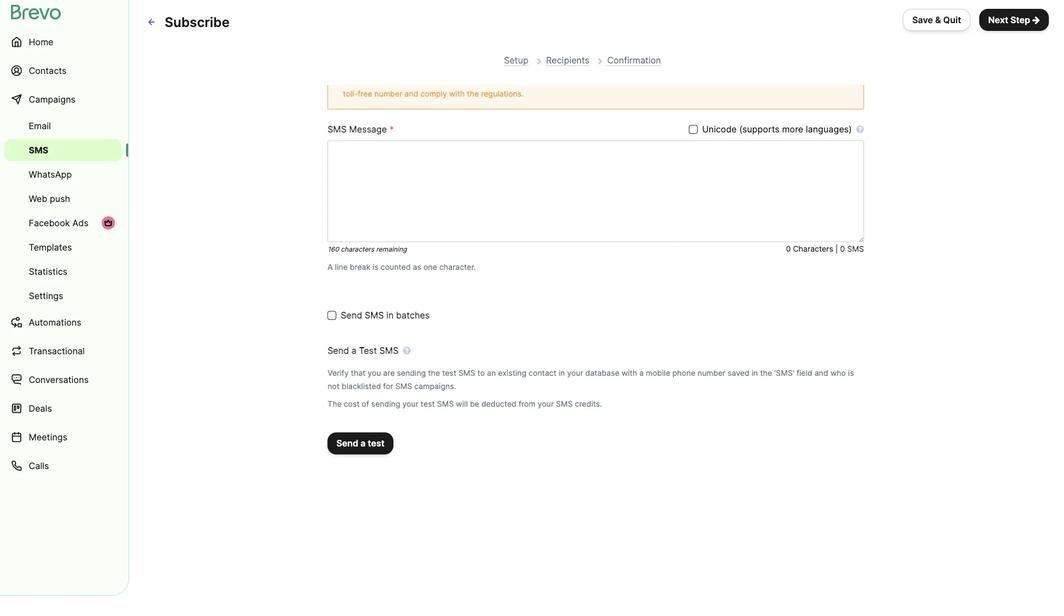 Task type: vqa. For each thing, say whether or not it's contained in the screenshot.
the bottommost the Send
yes



Task type: locate. For each thing, give the bounding box(es) containing it.
0 vertical spatial be
[[773, 76, 782, 85]]

be
[[773, 76, 782, 85], [470, 400, 479, 409]]

sms left question circle icon on the left bottom of the page
[[379, 346, 399, 357]]

1 vertical spatial an
[[487, 369, 496, 378]]

cost
[[344, 400, 360, 409]]

and
[[405, 89, 418, 99], [815, 369, 828, 378]]

recipients
[[546, 55, 590, 65]]

existing
[[498, 369, 526, 378]]

setup link
[[504, 55, 529, 66]]

2 horizontal spatial to
[[763, 76, 771, 85]]

if you are sending an sms campaign to recipients in the united states or canada, you must complete this form
[[351, 75, 761, 86]]

campaigns
[[29, 94, 76, 105]]

you
[[360, 76, 373, 85], [652, 76, 666, 85], [368, 369, 381, 378]]

sms down email
[[29, 145, 48, 156]]

with down campaign
[[449, 89, 465, 99]]

are right if
[[376, 76, 387, 85]]

1 vertical spatial for
[[383, 382, 393, 392]]

the down campaign
[[467, 89, 479, 99]]

to up the regulations.
[[488, 76, 496, 85]]

for inside to be registered for a toll-free number and comply with the regulations.
[[824, 76, 834, 85]]

with inside to be registered for a toll-free number and comply with the regulations.
[[449, 89, 465, 99]]

test down the of
[[368, 439, 385, 450]]

sms right |
[[847, 245, 864, 254]]

a down the of
[[361, 439, 366, 450]]

the inside to be registered for a toll-free number and comply with the regulations.
[[467, 89, 479, 99]]

verify
[[328, 369, 349, 378]]

to
[[488, 76, 496, 85], [763, 76, 771, 85], [477, 369, 485, 378]]

0 right |
[[840, 245, 845, 254]]

test
[[442, 369, 456, 378], [421, 400, 435, 409], [368, 439, 385, 450]]

for right blacklisted
[[383, 382, 393, 392]]

step
[[1011, 14, 1030, 25]]

send a test
[[336, 439, 385, 450]]

calls link
[[4, 453, 122, 480]]

1 vertical spatial sending
[[397, 369, 426, 378]]

and left comply
[[405, 89, 418, 99]]

sending inside if you are sending an sms campaign to recipients in the united states or canada, you must complete this form
[[389, 76, 418, 85]]

in right recipients
[[536, 76, 542, 85]]

you inside verify that you are sending the test sms to an existing contact in your database with a mobile phone number saved in the 'sms' field and who is not blacklisted for sms campaigns.
[[368, 369, 381, 378]]

whatsapp
[[29, 169, 72, 180]]

will
[[456, 400, 468, 409]]

facebook ads
[[29, 218, 88, 229]]

number left 'saved'
[[698, 369, 726, 378]]

a
[[328, 263, 333, 272]]

to right the form
[[763, 76, 771, 85]]

0 horizontal spatial 0
[[786, 245, 791, 254]]

1 horizontal spatial for
[[824, 76, 834, 85]]

with right database
[[622, 369, 637, 378]]

2 vertical spatial send
[[336, 439, 358, 450]]

1 vertical spatial test
[[421, 400, 435, 409]]

sending down question circle icon on the left bottom of the page
[[397, 369, 426, 378]]

send up "verify"
[[328, 346, 349, 357]]

characters
[[793, 245, 833, 254]]

2 horizontal spatial test
[[442, 369, 456, 378]]

2 horizontal spatial your
[[567, 369, 583, 378]]

calls
[[29, 461, 49, 472]]

0 vertical spatial with
[[449, 89, 465, 99]]

with
[[449, 89, 465, 99], [622, 369, 637, 378]]

campaigns link
[[4, 86, 122, 113]]

question circle image
[[403, 347, 411, 356]]

1 vertical spatial be
[[470, 400, 479, 409]]

0 horizontal spatial number
[[374, 89, 402, 99]]

0 vertical spatial number
[[374, 89, 402, 99]]

0 horizontal spatial for
[[383, 382, 393, 392]]

home
[[29, 36, 53, 47]]

be left registered
[[773, 76, 782, 85]]

save
[[912, 14, 933, 25]]

confirmation
[[607, 55, 661, 65]]

sending inside verify that you are sending the test sms to an existing contact in your database with a mobile phone number saved in the 'sms' field and who is not blacklisted for sms campaigns.
[[397, 369, 426, 378]]

test down campaigns.
[[421, 400, 435, 409]]

regulations.
[[481, 89, 524, 99]]

0 horizontal spatial and
[[405, 89, 418, 99]]

is right break
[[373, 263, 379, 272]]

send
[[341, 311, 362, 321], [328, 346, 349, 357], [336, 439, 358, 450]]

sms up the cost of sending your test sms will be deducted from your sms credits.
[[459, 369, 475, 378]]

in inside if you are sending an sms campaign to recipients in the united states or canada, you must complete this form
[[536, 76, 542, 85]]

facebook
[[29, 218, 70, 229]]

to left 'existing'
[[477, 369, 485, 378]]

recipients
[[498, 76, 534, 85]]

sms up comply
[[432, 76, 448, 85]]

0 horizontal spatial with
[[449, 89, 465, 99]]

1 horizontal spatial with
[[622, 369, 637, 378]]

for
[[824, 76, 834, 85], [383, 382, 393, 392]]

batches
[[396, 311, 430, 321]]

number
[[374, 89, 402, 99], [698, 369, 726, 378]]

0
[[786, 245, 791, 254], [840, 245, 845, 254]]

contact
[[529, 369, 556, 378]]

0 horizontal spatial test
[[368, 439, 385, 450]]

1 horizontal spatial to
[[488, 76, 496, 85]]

1 horizontal spatial is
[[848, 369, 854, 378]]

sending right the of
[[371, 400, 400, 409]]

are right that
[[383, 369, 395, 378]]

for right registered
[[824, 76, 834, 85]]

send down cost
[[336, 439, 358, 450]]

you right that
[[368, 369, 381, 378]]

web push
[[29, 193, 70, 204]]

&
[[935, 14, 941, 25]]

send inside button
[[336, 439, 358, 450]]

0 vertical spatial send
[[341, 311, 362, 321]]

sending for the cost of sending your test sms will be deducted from your sms credits.
[[371, 400, 400, 409]]

your down campaigns.
[[402, 400, 419, 409]]

test inside send a test button
[[368, 439, 385, 450]]

1 horizontal spatial be
[[773, 76, 782, 85]]

1 vertical spatial send
[[328, 346, 349, 357]]

1 horizontal spatial number
[[698, 369, 726, 378]]

0 left characters
[[786, 245, 791, 254]]

0 horizontal spatial be
[[470, 400, 479, 409]]

automations link
[[4, 310, 122, 336]]

0 vertical spatial are
[[376, 76, 387, 85]]

your right from
[[538, 400, 554, 409]]

web push link
[[4, 188, 122, 210]]

sms left credits.
[[556, 400, 573, 409]]

sending for if you are sending an sms campaign to recipients in the united states or canada, you must complete this form
[[389, 76, 418, 85]]

0 horizontal spatial your
[[402, 400, 419, 409]]

statistics
[[29, 266, 67, 277]]

1 horizontal spatial and
[[815, 369, 828, 378]]

facebook ads link
[[4, 212, 122, 234]]

the left united
[[544, 76, 556, 85]]

sms inside if you are sending an sms campaign to recipients in the united states or canada, you must complete this form
[[432, 76, 448, 85]]

free
[[358, 89, 372, 99]]

test up campaigns.
[[442, 369, 456, 378]]

the
[[544, 76, 556, 85], [467, 89, 479, 99], [428, 369, 440, 378], [760, 369, 772, 378]]

1 horizontal spatial an
[[487, 369, 496, 378]]

an left 'existing'
[[487, 369, 496, 378]]

your inside verify that you are sending the test sms to an existing contact in your database with a mobile phone number saved in the 'sms' field and who is not blacklisted for sms campaigns.
[[567, 369, 583, 378]]

1 vertical spatial with
[[622, 369, 637, 378]]

0 vertical spatial and
[[405, 89, 418, 99]]

is right who
[[848, 369, 854, 378]]

and left who
[[815, 369, 828, 378]]

a left mobile
[[639, 369, 644, 378]]

whatsapp link
[[4, 164, 122, 186]]

your left database
[[567, 369, 583, 378]]

deducted
[[482, 400, 517, 409]]

0 horizontal spatial is
[[373, 263, 379, 272]]

0 horizontal spatial an
[[420, 76, 429, 85]]

160 characters remaining
[[328, 246, 407, 254]]

1 horizontal spatial 0
[[840, 245, 845, 254]]

1 vertical spatial number
[[698, 369, 726, 378]]

unicode
[[702, 124, 737, 135]]

a inside button
[[361, 439, 366, 450]]

0 vertical spatial for
[[824, 76, 834, 85]]

automations
[[29, 317, 81, 328]]

the up campaigns.
[[428, 369, 440, 378]]

be inside to be registered for a toll-free number and comply with the regulations.
[[773, 76, 782, 85]]

message
[[349, 124, 387, 135]]

sms
[[432, 76, 448, 85], [328, 124, 347, 135], [29, 145, 48, 156], [847, 245, 864, 254], [365, 311, 384, 321], [379, 346, 399, 357], [459, 369, 475, 378], [395, 382, 412, 392], [437, 400, 454, 409], [556, 400, 573, 409]]

a left test
[[352, 346, 356, 357]]

campaigns.
[[414, 382, 456, 392]]

a inside verify that you are sending the test sms to an existing contact in your database with a mobile phone number saved in the 'sms' field and who is not blacklisted for sms campaigns.
[[639, 369, 644, 378]]

break
[[350, 263, 370, 272]]

push
[[50, 193, 70, 204]]

1 vertical spatial is
[[848, 369, 854, 378]]

1 horizontal spatial test
[[421, 400, 435, 409]]

is
[[373, 263, 379, 272], [848, 369, 854, 378]]

sending
[[389, 76, 418, 85], [397, 369, 426, 378], [371, 400, 400, 409]]

1 vertical spatial and
[[815, 369, 828, 378]]

an up comply
[[420, 76, 429, 85]]

0 vertical spatial test
[[442, 369, 456, 378]]

2 vertical spatial sending
[[371, 400, 400, 409]]

0 vertical spatial an
[[420, 76, 429, 85]]

are
[[376, 76, 387, 85], [383, 369, 395, 378]]

be right the "will"
[[470, 400, 479, 409]]

sending right if
[[389, 76, 418, 85]]

for inside verify that you are sending the test sms to an existing contact in your database with a mobile phone number saved in the 'sms' field and who is not blacklisted for sms campaigns.
[[383, 382, 393, 392]]

to inside verify that you are sending the test sms to an existing contact in your database with a mobile phone number saved in the 'sms' field and who is not blacklisted for sms campaigns.
[[477, 369, 485, 378]]

0 vertical spatial sending
[[389, 76, 418, 85]]

a right registered
[[836, 76, 841, 85]]

phone
[[673, 369, 695, 378]]

a inside to be registered for a toll-free number and comply with the regulations.
[[836, 76, 841, 85]]

2 vertical spatial test
[[368, 439, 385, 450]]

confirmation link
[[607, 55, 661, 66]]

send up send a test sms
[[341, 311, 362, 321]]

0 horizontal spatial to
[[477, 369, 485, 378]]

in
[[536, 76, 542, 85], [386, 311, 394, 321], [559, 369, 565, 378], [752, 369, 758, 378]]

complete
[[688, 76, 722, 85]]

deals
[[29, 403, 52, 414]]

None text field
[[328, 141, 864, 243]]

1 vertical spatial are
[[383, 369, 395, 378]]

arrow right image
[[1033, 15, 1040, 24]]

number right the free
[[374, 89, 402, 99]]

number inside to be registered for a toll-free number and comply with the regulations.
[[374, 89, 402, 99]]



Task type: describe. For each thing, give the bounding box(es) containing it.
sms left the "will"
[[437, 400, 454, 409]]

verify that you are sending the test sms to an existing contact in your database with a mobile phone number saved in the 'sms' field and who is not blacklisted for sms campaigns.
[[328, 369, 854, 392]]

mobile
[[646, 369, 670, 378]]

0 characters | 0 sms
[[786, 245, 864, 254]]

not
[[328, 382, 340, 392]]

0 vertical spatial is
[[373, 263, 379, 272]]

in left batches
[[386, 311, 394, 321]]

sms inside "sms" link
[[29, 145, 48, 156]]

saved
[[728, 369, 749, 378]]

in right contact
[[559, 369, 565, 378]]

comply
[[420, 89, 447, 99]]

contacts
[[29, 65, 67, 76]]

number inside verify that you are sending the test sms to an existing contact in your database with a mobile phone number saved in the 'sms' field and who is not blacklisted for sms campaigns.
[[698, 369, 726, 378]]

characters
[[341, 246, 374, 254]]

this form alert
[[328, 64, 864, 110]]

the inside if you are sending an sms campaign to recipients in the united states or canada, you must complete this form
[[544, 76, 556, 85]]

(supports
[[739, 124, 780, 135]]

question circle image
[[856, 125, 864, 134]]

to inside to be registered for a toll-free number and comply with the regulations.
[[763, 76, 771, 85]]

meetings
[[29, 432, 67, 443]]

one
[[424, 263, 437, 272]]

or
[[610, 76, 618, 85]]

in right 'saved'
[[752, 369, 758, 378]]

more
[[782, 124, 803, 135]]

languages)
[[806, 124, 852, 135]]

test inside verify that you are sending the test sms to an existing contact in your database with a mobile phone number saved in the 'sms' field and who is not blacklisted for sms campaigns.
[[442, 369, 456, 378]]

160
[[328, 246, 339, 254]]

this
[[724, 75, 740, 86]]

to be registered for a toll-free number and comply with the regulations.
[[343, 76, 841, 99]]

the
[[328, 400, 342, 409]]

from
[[519, 400, 536, 409]]

send a test button
[[328, 433, 393, 455]]

2 0 from the left
[[840, 245, 845, 254]]

settings
[[29, 291, 63, 302]]

statistics link
[[4, 261, 122, 283]]

you left must
[[652, 76, 666, 85]]

save & quit
[[912, 14, 961, 25]]

that
[[351, 369, 366, 378]]

next
[[988, 14, 1008, 25]]

exclamation triangle image
[[343, 77, 351, 85]]

sms left campaigns.
[[395, 382, 412, 392]]

sms link
[[4, 139, 122, 161]]

character.
[[439, 263, 476, 272]]

and inside verify that you are sending the test sms to an existing contact in your database with a mobile phone number saved in the 'sms' field and who is not blacklisted for sms campaigns.
[[815, 369, 828, 378]]

deals link
[[4, 396, 122, 422]]

sms message *
[[328, 124, 394, 135]]

conversations link
[[4, 367, 122, 394]]

sms left "message" in the top left of the page
[[328, 124, 347, 135]]

email
[[29, 120, 51, 131]]

next step button
[[980, 9, 1049, 31]]

transactional
[[29, 346, 85, 357]]

ads
[[72, 218, 88, 229]]

send for send sms in batches
[[341, 311, 362, 321]]

with inside verify that you are sending the test sms to an existing contact in your database with a mobile phone number saved in the 'sms' field and who is not blacklisted for sms campaigns.
[[622, 369, 637, 378]]

templates
[[29, 242, 72, 253]]

is inside verify that you are sending the test sms to an existing contact in your database with a mobile phone number saved in the 'sms' field and who is not blacklisted for sms campaigns.
[[848, 369, 854, 378]]

send a test sms
[[328, 346, 399, 357]]

to inside if you are sending an sms campaign to recipients in the united states or canada, you must complete this form
[[488, 76, 496, 85]]

blacklisted
[[342, 382, 381, 392]]

home link
[[4, 29, 122, 55]]

*
[[389, 124, 394, 135]]

web
[[29, 193, 47, 204]]

setup
[[504, 55, 529, 65]]

as
[[413, 263, 421, 272]]

next step
[[988, 14, 1030, 25]]

are inside verify that you are sending the test sms to an existing contact in your database with a mobile phone number saved in the 'sms' field and who is not blacklisted for sms campaigns.
[[383, 369, 395, 378]]

are inside if you are sending an sms campaign to recipients in the united states or canada, you must complete this form
[[376, 76, 387, 85]]

a line break is counted as one character.
[[328, 263, 476, 272]]

you right if
[[360, 76, 373, 85]]

subscribe
[[165, 14, 230, 30]]

send sms in batches
[[341, 311, 430, 321]]

an inside verify that you are sending the test sms to an existing contact in your database with a mobile phone number saved in the 'sms' field and who is not blacklisted for sms campaigns.
[[487, 369, 496, 378]]

send for send a test
[[336, 439, 358, 450]]

1 horizontal spatial your
[[538, 400, 554, 409]]

an inside if you are sending an sms campaign to recipients in the united states or canada, you must complete this form
[[420, 76, 429, 85]]

registered
[[785, 76, 822, 85]]

line
[[335, 263, 348, 272]]

recipients link
[[546, 55, 590, 66]]

1 0 from the left
[[786, 245, 791, 254]]

sms up test
[[365, 311, 384, 321]]

remaining
[[376, 246, 407, 254]]

'sms'
[[774, 369, 795, 378]]

the left 'sms'
[[760, 369, 772, 378]]

this form link
[[724, 75, 761, 86]]

test
[[359, 346, 377, 357]]

who
[[831, 369, 846, 378]]

states
[[585, 76, 608, 85]]

of
[[362, 400, 369, 409]]

counted
[[381, 263, 411, 272]]

meetings link
[[4, 424, 122, 451]]

settings link
[[4, 285, 122, 307]]

united
[[558, 76, 583, 85]]

save & quit button
[[903, 9, 971, 31]]

credits.
[[575, 400, 602, 409]]

the cost of sending your test sms will be deducted from your sms credits.
[[328, 400, 602, 409]]

unicode (supports more languages)
[[702, 124, 852, 135]]

field
[[797, 369, 812, 378]]

form
[[742, 75, 761, 86]]

toll-
[[343, 89, 358, 99]]

left___rvooi image
[[104, 219, 113, 228]]

if
[[353, 76, 358, 85]]

campaign
[[450, 76, 486, 85]]

email link
[[4, 115, 122, 137]]

database
[[585, 369, 620, 378]]

quit
[[943, 14, 961, 25]]

and inside to be registered for a toll-free number and comply with the regulations.
[[405, 89, 418, 99]]

send for send a test sms
[[328, 346, 349, 357]]



